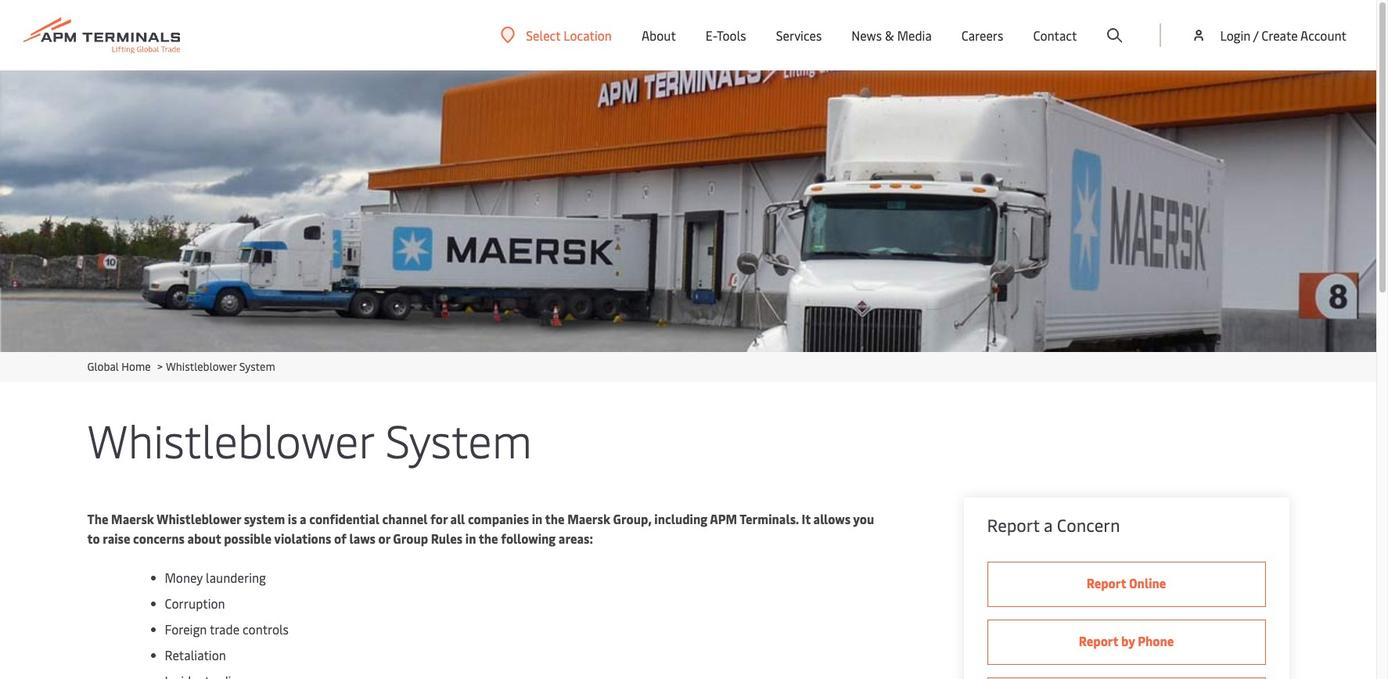 Task type: describe. For each thing, give the bounding box(es) containing it.
of
[[334, 530, 347, 547]]

whistleblower inside the maersk whistleblower system is a confidential channel for all companies in the maersk group, including apm terminals. it allows you to raise concerns about possible violations of laws or group rules in the following areas:
[[157, 510, 241, 528]]

foreign trade controls
[[165, 621, 289, 638]]

concerns
[[133, 530, 185, 547]]

news & media
[[852, 27, 932, 44]]

media
[[898, 27, 932, 44]]

rules
[[431, 530, 463, 547]]

e-tools button
[[706, 0, 747, 70]]

global home link
[[87, 359, 151, 374]]

confidential
[[309, 510, 380, 528]]

report for report online
[[1087, 575, 1127, 592]]

corruption
[[165, 595, 225, 612]]

online
[[1130, 575, 1167, 592]]

services
[[776, 27, 822, 44]]

report online link
[[988, 562, 1266, 607]]

terminals.
[[740, 510, 799, 528]]

for
[[431, 510, 448, 528]]

2 maersk from the left
[[568, 510, 611, 528]]

global home > whistleblower system
[[87, 359, 275, 374]]

create
[[1262, 27, 1298, 44]]

careers button
[[962, 0, 1004, 70]]

you
[[854, 510, 875, 528]]

group
[[393, 530, 428, 547]]

news
[[852, 27, 882, 44]]

controls
[[243, 621, 289, 638]]

violations
[[274, 530, 331, 547]]

allows
[[814, 510, 851, 528]]

account
[[1301, 27, 1347, 44]]

money
[[165, 569, 203, 586]]

phone
[[1138, 633, 1175, 650]]

about
[[642, 27, 676, 44]]

tools
[[717, 27, 747, 44]]

report by phone link
[[988, 620, 1266, 665]]

areas:
[[559, 530, 593, 547]]

careers
[[962, 27, 1004, 44]]

companies
[[468, 510, 529, 528]]

1 horizontal spatial the
[[545, 510, 565, 528]]

e-
[[706, 27, 717, 44]]

channel
[[382, 510, 428, 528]]

1 maersk from the left
[[111, 510, 154, 528]]

home
[[122, 359, 151, 374]]

a inside the maersk whistleblower system is a confidential channel for all companies in the maersk group, including apm terminals. it allows you to raise concerns about possible violations of laws or group rules in the following areas:
[[300, 510, 307, 528]]

report online
[[1087, 575, 1167, 592]]

>
[[157, 359, 163, 374]]

/
[[1254, 27, 1259, 44]]

location
[[564, 26, 612, 43]]

report for report a concern
[[988, 514, 1040, 537]]

about
[[187, 530, 221, 547]]

select location
[[526, 26, 612, 43]]

system
[[244, 510, 285, 528]]

0 vertical spatial whistleblower
[[166, 359, 237, 374]]



Task type: locate. For each thing, give the bounding box(es) containing it.
trade
[[210, 621, 240, 638]]

apm terminals whistle blower system image
[[0, 70, 1377, 352]]

raise
[[103, 530, 130, 547]]

2 vertical spatial whistleblower
[[157, 510, 241, 528]]

the
[[87, 510, 108, 528]]

1 horizontal spatial maersk
[[568, 510, 611, 528]]

login / create account
[[1221, 27, 1347, 44]]

0 horizontal spatial a
[[300, 510, 307, 528]]

it
[[802, 510, 811, 528]]

report left concern
[[988, 514, 1040, 537]]

services button
[[776, 0, 822, 70]]

possible
[[224, 530, 272, 547]]

report for report by phone
[[1079, 633, 1119, 650]]

e-tools
[[706, 27, 747, 44]]

whistleblower
[[166, 359, 237, 374], [87, 409, 374, 470], [157, 510, 241, 528]]

in right rules
[[466, 530, 476, 547]]

retaliation
[[165, 647, 226, 664]]

1 horizontal spatial a
[[1044, 514, 1053, 537]]

apm
[[710, 510, 738, 528]]

group,
[[613, 510, 652, 528]]

contact button
[[1034, 0, 1078, 70]]

select location button
[[501, 26, 612, 43]]

laws
[[350, 530, 376, 547]]

&
[[885, 27, 895, 44]]

the maersk whistleblower system is a confidential channel for all companies in the maersk group, including apm terminals. it allows you to raise concerns about possible violations of laws or group rules in the following areas:
[[87, 510, 875, 547]]

or
[[378, 530, 390, 547]]

in
[[532, 510, 543, 528], [466, 530, 476, 547]]

report inside 'link'
[[1079, 633, 1119, 650]]

news & media button
[[852, 0, 932, 70]]

login
[[1221, 27, 1251, 44]]

1 vertical spatial the
[[479, 530, 498, 547]]

login / create account link
[[1192, 0, 1347, 70]]

system
[[239, 359, 275, 374], [385, 409, 532, 470]]

global
[[87, 359, 119, 374]]

whistleblower system
[[87, 409, 532, 470]]

is
[[288, 510, 297, 528]]

0 vertical spatial report
[[988, 514, 1040, 537]]

laundering
[[206, 569, 266, 586]]

in up following
[[532, 510, 543, 528]]

report a concern
[[988, 514, 1121, 537]]

report by phone
[[1079, 633, 1175, 650]]

a right is
[[300, 510, 307, 528]]

1 horizontal spatial in
[[532, 510, 543, 528]]

1 horizontal spatial system
[[385, 409, 532, 470]]

maersk up "raise"
[[111, 510, 154, 528]]

1 vertical spatial in
[[466, 530, 476, 547]]

1 vertical spatial report
[[1087, 575, 1127, 592]]

report left by
[[1079, 633, 1119, 650]]

about button
[[642, 0, 676, 70]]

to
[[87, 530, 100, 547]]

report left online
[[1087, 575, 1127, 592]]

concern
[[1058, 514, 1121, 537]]

0 horizontal spatial maersk
[[111, 510, 154, 528]]

maersk up areas:
[[568, 510, 611, 528]]

1 vertical spatial whistleblower
[[87, 409, 374, 470]]

by
[[1122, 633, 1136, 650]]

following
[[501, 530, 556, 547]]

0 vertical spatial system
[[239, 359, 275, 374]]

including
[[655, 510, 708, 528]]

select
[[526, 26, 561, 43]]

the
[[545, 510, 565, 528], [479, 530, 498, 547]]

a
[[300, 510, 307, 528], [1044, 514, 1053, 537]]

contact
[[1034, 27, 1078, 44]]

a left concern
[[1044, 514, 1053, 537]]

1 vertical spatial system
[[385, 409, 532, 470]]

money laundering
[[165, 569, 266, 586]]

2 vertical spatial report
[[1079, 633, 1119, 650]]

foreign
[[165, 621, 207, 638]]

the down companies
[[479, 530, 498, 547]]

maersk
[[111, 510, 154, 528], [568, 510, 611, 528]]

0 vertical spatial the
[[545, 510, 565, 528]]

0 vertical spatial in
[[532, 510, 543, 528]]

0 horizontal spatial the
[[479, 530, 498, 547]]

0 horizontal spatial in
[[466, 530, 476, 547]]

the up areas:
[[545, 510, 565, 528]]

0 horizontal spatial system
[[239, 359, 275, 374]]

report
[[988, 514, 1040, 537], [1087, 575, 1127, 592], [1079, 633, 1119, 650]]

all
[[451, 510, 465, 528]]



Task type: vqa. For each thing, say whether or not it's contained in the screenshot.
export as csv Button
no



